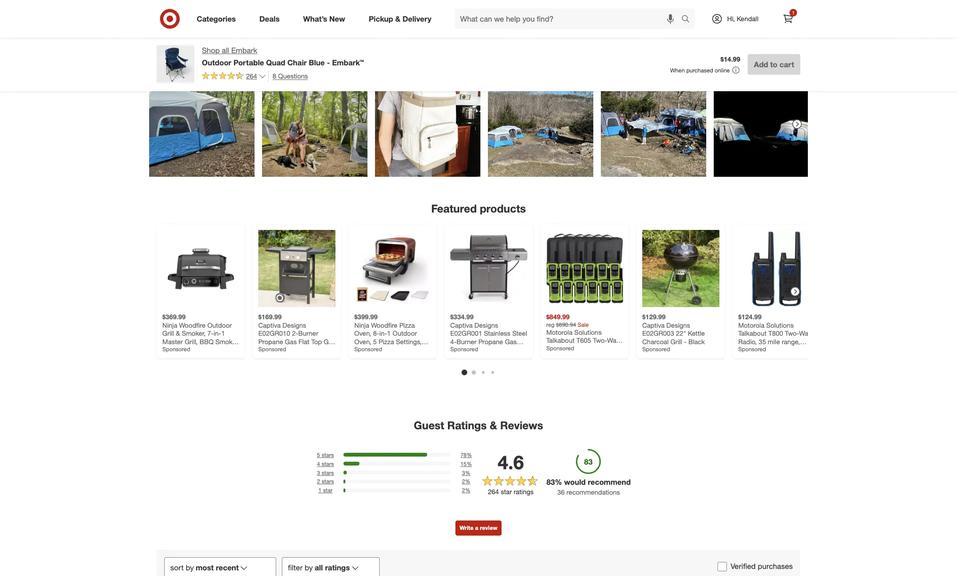 Task type: vqa. For each thing, say whether or not it's contained in the screenshot.


Task type: locate. For each thing, give the bounding box(es) containing it.
1 with from the left
[[202, 346, 214, 354]]

1 in- from the left
[[214, 330, 221, 338]]

pizza up settings,
[[400, 322, 415, 330]]

264 down "portable"
[[246, 72, 257, 80]]

78 %
[[461, 452, 472, 459]]

reg
[[547, 322, 555, 329]]

guest ratings & reviews
[[414, 419, 544, 432]]

$124.99 motorola solutions talkabout t800 two-way radio, 35 mile range, rechargeable (2-pack)
[[739, 313, 812, 354]]

0 vertical spatial black
[[689, 338, 705, 346]]

0 vertical spatial 5
[[373, 338, 377, 346]]

1 and from the left
[[162, 346, 174, 354]]

% for 3 stars
[[465, 470, 471, 477]]

sponsored down e02gr010
[[259, 346, 286, 353]]

gas down steel
[[505, 338, 517, 346]]

outdoor for embark
[[202, 58, 232, 67]]

2 in- from the left
[[380, 330, 387, 338]]

1 horizontal spatial all
[[315, 564, 323, 573]]

motorola solutions talkabout t605 two-way radio, 35 mile range, ip 67-waterproof, floats, smart flashlight, earbuds, rechargeable, green (12-pack) image
[[547, 230, 624, 308]]

by
[[186, 564, 194, 573], [305, 564, 313, 573]]

captiva down $129.99 at right
[[643, 322, 665, 330]]

3 designs from the left
[[667, 322, 691, 330]]

by right filter
[[305, 564, 313, 573]]

0 horizontal spatial by
[[186, 564, 194, 573]]

black down "kettle" at bottom right
[[689, 338, 705, 346]]

outdoor inside $399.99 ninja woodfire pizza oven, 8-in-1 outdoor oven, 5 pizza settings, smoker, ninja woodfire technology, electric - oo101
[[393, 330, 417, 338]]

2 horizontal spatial burner
[[493, 346, 513, 354]]

star for 1
[[323, 487, 333, 495]]

3 captiva from the left
[[643, 322, 665, 330]]

1 horizontal spatial captiva
[[451, 322, 473, 330]]

outdoor up settings,
[[393, 330, 417, 338]]

$890.94
[[557, 322, 577, 329]]

sponsored for ninja woodfire pizza oven, 8-in-1 outdoor oven, 5 pizza settings, smoker, ninja woodfire technology, electric - oo101
[[355, 346, 382, 353]]

technology
[[191, 355, 224, 363]]

oven, left 8-
[[355, 330, 372, 338]]

tables
[[466, 355, 484, 363]]

with up technology in the bottom of the page
[[202, 346, 214, 354]]

1 horizontal spatial &
[[396, 14, 401, 23]]

1 horizontal spatial with
[[464, 346, 476, 354]]

- down smoker
[[226, 355, 229, 363]]

- right electric
[[415, 355, 417, 363]]

user image by @more_adventures_await image
[[149, 71, 255, 177]]

oven,
[[355, 330, 372, 338], [355, 338, 372, 346]]

1 vertical spatial 5
[[317, 452, 320, 459]]

black inside $129.99 captiva designs e02gr003 22" kettle charcoal grill - black sponsored
[[689, 338, 705, 346]]

ratings right filter
[[325, 564, 350, 573]]

outdoor down shop
[[202, 58, 232, 67]]

2 by from the left
[[305, 564, 313, 573]]

stars
[[322, 452, 334, 459], [322, 461, 334, 468], [322, 470, 334, 477], [322, 479, 334, 486]]

and for grill
[[515, 346, 526, 354]]

0 horizontal spatial user image by @laurbolt image
[[488, 71, 594, 177]]

0 horizontal spatial smoker,
[[182, 330, 206, 338]]

5
[[373, 338, 377, 346], [317, 452, 320, 459]]

0 horizontal spatial designs
[[283, 322, 306, 330]]

captiva down $169.99
[[259, 322, 281, 330]]

0 horizontal spatial with
[[202, 346, 214, 354]]

to
[[771, 60, 778, 69]]

motorola
[[739, 322, 765, 330]]

0 vertical spatial smoker,
[[182, 330, 206, 338]]

1 inside $369.99 ninja woodfire outdoor grill & smoker, 7-in-1 master grill, bbq smoker and air fryer with woodfire technology - og701
[[221, 330, 225, 338]]

- inside $129.99 captiva designs e02gr003 22" kettle charcoal grill - black sponsored
[[685, 338, 687, 346]]

and
[[162, 346, 174, 354], [259, 346, 270, 354], [515, 346, 526, 354]]

write
[[460, 525, 474, 532]]

star down the 4.6
[[501, 488, 512, 496]]

shop all embark outdoor portable quad chair blue - embark™
[[202, 46, 364, 67]]

designs for 22"
[[667, 322, 691, 330]]

2 captiva from the left
[[451, 322, 473, 330]]

star down 2 stars
[[323, 487, 333, 495]]

black down flat
[[299, 346, 316, 354]]

all right shop
[[222, 46, 229, 55]]

ninja woodfire outdoor grill & smoker, 7-in-1 master grill, bbq smoker and air fryer with woodfire technology - og701 image
[[162, 230, 240, 308]]

2
[[317, 479, 320, 486], [462, 479, 465, 486], [462, 487, 465, 495]]

1 captiva from the left
[[259, 322, 281, 330]]

- right griddle at the left bottom of page
[[295, 346, 298, 354]]

$849.99
[[547, 313, 570, 321]]

2 propane from the left
[[479, 338, 504, 346]]

264
[[246, 72, 257, 80], [488, 488, 499, 496]]

designs inside $334.99 captiva designs e02gr001 stainless steel 4-burner propane gas grill with side burner and side tables
[[475, 322, 499, 330]]

stars for 2 stars
[[322, 479, 334, 486]]

new
[[330, 14, 345, 23]]

5 up 4
[[317, 452, 320, 459]]

captiva for captiva designs e02gr010 2-burner propane gas flat top grill and griddle - black
[[259, 322, 281, 330]]

36
[[558, 489, 565, 497]]

add
[[754, 60, 769, 69]]

$169.99
[[259, 313, 282, 321]]

sponsored down master on the bottom left of the page
[[162, 346, 190, 353]]

in- inside $399.99 ninja woodfire pizza oven, 8-in-1 outdoor oven, 5 pizza settings, smoker, ninja woodfire technology, electric - oo101
[[380, 330, 387, 338]]

1 vertical spatial all
[[315, 564, 323, 573]]

1 horizontal spatial gas
[[505, 338, 517, 346]]

83
[[547, 478, 555, 487]]

burner down the stainless
[[493, 346, 513, 354]]

1 horizontal spatial 5
[[373, 338, 377, 346]]

woodfire down settings,
[[397, 346, 423, 354]]

with inside $369.99 ninja woodfire outdoor grill & smoker, 7-in-1 master grill, bbq smoker and air fryer with woodfire technology - og701
[[202, 346, 214, 354]]

stars down 4 stars
[[322, 470, 334, 477]]

designs inside $169.99 captiva designs e02gr010 2-burner propane gas flat top grill and griddle - black
[[283, 322, 306, 330]]

when
[[671, 67, 685, 74]]

3 down 15
[[462, 470, 465, 477]]

2 vertical spatial outdoor
[[393, 330, 417, 338]]

gas down 2-
[[285, 338, 297, 346]]

2 horizontal spatial &
[[490, 419, 498, 432]]

gas
[[285, 338, 297, 346], [505, 338, 517, 346]]

outdoor for woodfire
[[207, 322, 232, 330]]

captiva
[[259, 322, 281, 330], [451, 322, 473, 330], [643, 322, 665, 330]]

4 stars from the top
[[322, 479, 334, 486]]

in-
[[214, 330, 221, 338], [380, 330, 387, 338]]

2 gas from the left
[[505, 338, 517, 346]]

0 horizontal spatial 3
[[317, 470, 320, 477]]

264 inside 264 link
[[246, 72, 257, 80]]

sponsored down the charcoal at the right of page
[[643, 346, 671, 353]]

woodfire up 8-
[[371, 322, 398, 330]]

sort
[[170, 564, 184, 573]]

designs up 2-
[[283, 322, 306, 330]]

user image by @laurbolt image
[[488, 71, 594, 177], [601, 71, 707, 177], [714, 71, 820, 177]]

range,
[[782, 338, 801, 346]]

0 horizontal spatial pizza
[[379, 338, 394, 346]]

star
[[323, 487, 333, 495], [501, 488, 512, 496]]

$849.99 reg $890.94 sale
[[547, 313, 589, 329]]

0 horizontal spatial in-
[[214, 330, 221, 338]]

smoker, up technology,
[[355, 346, 378, 354]]

top
[[311, 338, 322, 346]]

stars down 5 stars
[[322, 461, 334, 468]]

write a review
[[460, 525, 498, 532]]

grill inside $369.99 ninja woodfire outdoor grill & smoker, 7-in-1 master grill, bbq smoker and air fryer with woodfire technology - og701
[[162, 330, 174, 338]]

burner
[[298, 330, 318, 338], [457, 338, 477, 346], [493, 346, 513, 354]]

0 horizontal spatial ninja
[[162, 322, 177, 330]]

1 designs from the left
[[283, 322, 306, 330]]

1 horizontal spatial 264
[[488, 488, 499, 496]]

0 horizontal spatial ratings
[[325, 564, 350, 573]]

ninja up electric
[[380, 346, 395, 354]]

0 vertical spatial all
[[222, 46, 229, 55]]

3 %
[[462, 470, 471, 477]]

by right sort
[[186, 564, 194, 573]]

verified
[[731, 562, 756, 572]]

1
[[793, 10, 795, 16], [221, 330, 225, 338], [387, 330, 391, 338], [319, 487, 322, 495]]

1 horizontal spatial designs
[[475, 322, 499, 330]]

2 % for star
[[462, 487, 471, 495]]

1 horizontal spatial and
[[259, 346, 270, 354]]

1 stars from the top
[[322, 452, 334, 459]]

outdoor inside shop all embark outdoor portable quad chair blue - embark™
[[202, 58, 232, 67]]

burner up flat
[[298, 330, 318, 338]]

& inside $369.99 ninja woodfire outdoor grill & smoker, 7-in-1 master grill, bbq smoker and air fryer with woodfire technology - og701
[[176, 330, 180, 338]]

in- up smoker
[[214, 330, 221, 338]]

recommendations
[[567, 489, 620, 497]]

with
[[202, 346, 214, 354], [464, 346, 476, 354]]

1 2 % from the top
[[462, 479, 471, 486]]

would
[[565, 478, 586, 487]]

captiva for captiva designs e02gr003 22" kettle charcoal grill - black
[[643, 322, 665, 330]]

1 down 2 stars
[[319, 487, 322, 495]]

sponsored down $890.94
[[547, 345, 575, 352]]

0 horizontal spatial side
[[451, 355, 464, 363]]

1 vertical spatial pizza
[[379, 338, 394, 346]]

ninja down $369.99
[[162, 322, 177, 330]]

1 inside $399.99 ninja woodfire pizza oven, 8-in-1 outdoor oven, 5 pizza settings, smoker, ninja woodfire technology, electric - oo101
[[387, 330, 391, 338]]

264 for 264
[[246, 72, 257, 80]]

1 horizontal spatial burner
[[457, 338, 477, 346]]

grill inside $169.99 captiva designs e02gr010 2-burner propane gas flat top grill and griddle - black
[[324, 338, 336, 346]]

grill right top
[[324, 338, 336, 346]]

black inside $169.99 captiva designs e02gr010 2-burner propane gas flat top grill and griddle - black
[[299, 346, 316, 354]]

sponsored for captiva designs e02gr010 2-burner propane gas flat top grill and griddle - black
[[259, 346, 286, 353]]

gas inside $334.99 captiva designs e02gr001 stainless steel 4-burner propane gas grill with side burner and side tables
[[505, 338, 517, 346]]

1 vertical spatial black
[[299, 346, 316, 354]]

2 horizontal spatial user image by @laurbolt image
[[714, 71, 820, 177]]

grill down 22"
[[671, 338, 683, 346]]

outdoor up 7-
[[207, 322, 232, 330]]

2 3 from the left
[[462, 470, 465, 477]]

1 horizontal spatial user image by @laurbolt image
[[601, 71, 707, 177]]

designs inside $129.99 captiva designs e02gr003 22" kettle charcoal grill - black sponsored
[[667, 322, 691, 330]]

featured products
[[432, 202, 526, 215]]

2 horizontal spatial captiva
[[643, 322, 665, 330]]

and down master on the bottom left of the page
[[162, 346, 174, 354]]

and down steel
[[515, 346, 526, 354]]

4.6
[[498, 452, 524, 474]]

all right filter
[[315, 564, 323, 573]]

2 with from the left
[[464, 346, 476, 354]]

grill up master on the bottom left of the page
[[162, 330, 174, 338]]

2 horizontal spatial and
[[515, 346, 526, 354]]

0 horizontal spatial and
[[162, 346, 174, 354]]

sponsored
[[547, 345, 575, 352], [162, 346, 190, 353], [259, 346, 286, 353], [355, 346, 382, 353], [451, 346, 479, 353], [643, 346, 671, 353], [739, 346, 767, 353]]

stars for 3 stars
[[322, 470, 334, 477]]

1 horizontal spatial smoker,
[[355, 346, 378, 354]]

$129.99
[[643, 313, 666, 321]]

by for sort by
[[186, 564, 194, 573]]

blue
[[309, 58, 325, 67]]

1 horizontal spatial pizza
[[400, 322, 415, 330]]

3 stars from the top
[[322, 470, 334, 477]]

and left griddle at the left bottom of page
[[259, 346, 270, 354]]

1 vertical spatial ratings
[[325, 564, 350, 573]]

1 horizontal spatial ninja
[[355, 322, 370, 330]]

2 user image by @laurbolt image from the left
[[601, 71, 707, 177]]

3 down 4
[[317, 470, 320, 477]]

% for 4 stars
[[467, 461, 472, 468]]

ninja inside $369.99 ninja woodfire outdoor grill & smoker, 7-in-1 master grill, bbq smoker and air fryer with woodfire technology - og701
[[162, 322, 177, 330]]

charcoal
[[643, 338, 669, 346]]

featured
[[432, 202, 477, 215]]

stars up 1 star
[[322, 479, 334, 486]]

and inside $369.99 ninja woodfire outdoor grill & smoker, 7-in-1 master grill, bbq smoker and air fryer with woodfire technology - og701
[[162, 346, 174, 354]]

grill inside $334.99 captiva designs e02gr001 stainless steel 4-burner propane gas grill with side burner and side tables
[[451, 346, 462, 354]]

image of outdoor portable quad chair blue - embark™ image
[[157, 45, 194, 83]]

side down 4-
[[451, 355, 464, 363]]

2 and from the left
[[259, 346, 270, 354]]

in- up technology,
[[380, 330, 387, 338]]

1 horizontal spatial black
[[689, 338, 705, 346]]

pizza down 8-
[[379, 338, 394, 346]]

and inside $334.99 captiva designs e02gr001 stainless steel 4-burner propane gas grill with side burner and side tables
[[515, 346, 526, 354]]

% inside 83 % would recommend 36 recommendations
[[555, 478, 563, 487]]

ninja down $399.99
[[355, 322, 370, 330]]

propane down e02gr010
[[259, 338, 283, 346]]

pizza
[[400, 322, 415, 330], [379, 338, 394, 346]]

1 star
[[319, 487, 333, 495]]

5 down 8-
[[373, 338, 377, 346]]

1 propane from the left
[[259, 338, 283, 346]]

264 down the 4.6
[[488, 488, 499, 496]]

smoker, up grill,
[[182, 330, 206, 338]]

0 horizontal spatial all
[[222, 46, 229, 55]]

2 2 % from the top
[[462, 487, 471, 495]]

- inside $399.99 ninja woodfire pizza oven, 8-in-1 outdoor oven, 5 pizza settings, smoker, ninja woodfire technology, electric - oo101
[[415, 355, 417, 363]]

grill
[[162, 330, 174, 338], [324, 338, 336, 346], [671, 338, 683, 346], [451, 346, 462, 354]]

& up master on the bottom left of the page
[[176, 330, 180, 338]]

2 stars
[[317, 479, 334, 486]]

captiva inside $334.99 captiva designs e02gr001 stainless steel 4-burner propane gas grill with side burner and side tables
[[451, 322, 473, 330]]

0 horizontal spatial captiva
[[259, 322, 281, 330]]

stars up 4 stars
[[322, 452, 334, 459]]

smoker,
[[182, 330, 206, 338], [355, 346, 378, 354]]

propane down the stainless
[[479, 338, 504, 346]]

verified purchases
[[731, 562, 793, 572]]

burner down e02gr001
[[457, 338, 477, 346]]

1 horizontal spatial 3
[[462, 470, 465, 477]]

what's new link
[[295, 8, 357, 29]]

black
[[689, 338, 705, 346], [299, 346, 316, 354]]

2 designs from the left
[[475, 322, 499, 330]]

3 and from the left
[[515, 346, 526, 354]]

captiva inside $169.99 captiva designs e02gr010 2-burner propane gas flat top grill and griddle - black
[[259, 322, 281, 330]]

sponsored up technology,
[[355, 346, 382, 353]]

1 vertical spatial outdoor
[[207, 322, 232, 330]]

captiva inside $129.99 captiva designs e02gr003 22" kettle charcoal grill - black sponsored
[[643, 322, 665, 330]]

propane inside $334.99 captiva designs e02gr001 stainless steel 4-burner propane gas grill with side burner and side tables
[[479, 338, 504, 346]]

ninja woodfire pizza oven, 8-in-1 outdoor oven, 5 pizza settings, smoker, ninja woodfire technology, electric - oo101 image
[[355, 230, 432, 308]]

2 stars from the top
[[322, 461, 334, 468]]

0 vertical spatial outdoor
[[202, 58, 232, 67]]

- down 22"
[[685, 338, 687, 346]]

oven, up technology,
[[355, 338, 372, 346]]

0 vertical spatial 264
[[246, 72, 257, 80]]

guest
[[414, 419, 445, 432]]

1 gas from the left
[[285, 338, 297, 346]]

sponsored down 4-
[[451, 346, 479, 353]]

ratings down the 4.6
[[514, 488, 534, 496]]

designs up 22"
[[667, 322, 691, 330]]

1 horizontal spatial in-
[[380, 330, 387, 338]]

recommend
[[588, 478, 631, 487]]

1 horizontal spatial ratings
[[514, 488, 534, 496]]

1 horizontal spatial star
[[501, 488, 512, 496]]

outdoor
[[202, 58, 232, 67], [207, 322, 232, 330], [393, 330, 417, 338]]

1 up smoker
[[221, 330, 225, 338]]

0 horizontal spatial 264
[[246, 72, 257, 80]]

0 vertical spatial 2 %
[[462, 479, 471, 486]]

0 horizontal spatial burner
[[298, 330, 318, 338]]

1 vertical spatial 2 %
[[462, 487, 471, 495]]

a
[[475, 525, 479, 532]]

2 horizontal spatial ninja
[[380, 346, 395, 354]]

- right blue
[[327, 58, 330, 67]]

2 horizontal spatial designs
[[667, 322, 691, 330]]

2 vertical spatial &
[[490, 419, 498, 432]]

side up tables
[[478, 346, 491, 354]]

star for 264
[[501, 488, 512, 496]]

3
[[317, 470, 320, 477], [462, 470, 465, 477]]

review
[[480, 525, 498, 532]]

with up tables
[[464, 346, 476, 354]]

& right pickup in the left top of the page
[[396, 14, 401, 23]]

burner inside $169.99 captiva designs e02gr010 2-burner propane gas flat top grill and griddle - black
[[298, 330, 318, 338]]

1 horizontal spatial propane
[[479, 338, 504, 346]]

1 3 from the left
[[317, 470, 320, 477]]

sort by most recent
[[170, 564, 239, 573]]

& right ratings
[[490, 419, 498, 432]]

5 stars
[[317, 452, 334, 459]]

1 horizontal spatial by
[[305, 564, 313, 573]]

sponsored for ninja woodfire outdoor grill & smoker, 7-in-1 master grill, bbq smoker and air fryer with woodfire technology - og701
[[162, 346, 190, 353]]

outdoor inside $369.99 ninja woodfire outdoor grill & smoker, 7-in-1 master grill, bbq smoker and air fryer with woodfire technology - og701
[[207, 322, 232, 330]]

user image by @sierra.adle image
[[262, 71, 368, 177]]

4
[[317, 461, 320, 468]]

0 horizontal spatial gas
[[285, 338, 297, 346]]

0 horizontal spatial star
[[323, 487, 333, 495]]

in- inside $369.99 ninja woodfire outdoor grill & smoker, 7-in-1 master grill, bbq smoker and air fryer with woodfire technology - og701
[[214, 330, 221, 338]]

1 user image by @laurbolt image from the left
[[488, 71, 594, 177]]

0 horizontal spatial propane
[[259, 338, 283, 346]]

1 vertical spatial 264
[[488, 488, 499, 496]]

78
[[461, 452, 467, 459]]

1 vertical spatial &
[[176, 330, 180, 338]]

1 right 8-
[[387, 330, 391, 338]]

1 by from the left
[[186, 564, 194, 573]]

ratings
[[514, 488, 534, 496], [325, 564, 350, 573]]

settings,
[[396, 338, 422, 346]]

% for 5 stars
[[467, 452, 472, 459]]

designs up the stainless
[[475, 322, 499, 330]]

categories
[[197, 14, 236, 23]]

0 horizontal spatial black
[[299, 346, 316, 354]]

2 for 2 stars
[[462, 479, 465, 486]]

captiva down $334.99
[[451, 322, 473, 330]]

0 horizontal spatial &
[[176, 330, 180, 338]]

1 vertical spatial smoker,
[[355, 346, 378, 354]]

grill down 4-
[[451, 346, 462, 354]]

sponsored down radio,
[[739, 346, 767, 353]]



Task type: describe. For each thing, give the bounding box(es) containing it.
reviews
[[501, 419, 544, 432]]

2-
[[292, 330, 298, 338]]

$399.99
[[355, 313, 378, 321]]

pickup & delivery link
[[361, 8, 444, 29]]

e02gr003
[[643, 330, 675, 338]]

portable
[[234, 58, 264, 67]]

kettle
[[688, 330, 705, 338]]

flat
[[299, 338, 310, 346]]

$369.99
[[162, 313, 186, 321]]

designs for 2-
[[283, 322, 306, 330]]

1 right kendall
[[793, 10, 795, 16]]

technology,
[[355, 355, 389, 363]]

1 oven, from the top
[[355, 330, 372, 338]]

2 for 1 star
[[462, 487, 465, 495]]

2 oven, from the top
[[355, 338, 372, 346]]

hi,
[[728, 15, 735, 23]]

grill inside $129.99 captiva designs e02gr003 22" kettle charcoal grill - black sponsored
[[671, 338, 683, 346]]

% for 1 star
[[465, 487, 471, 495]]

captiva designs e02gr003 22" kettle charcoal grill - black image
[[643, 230, 720, 308]]

deals link
[[252, 8, 292, 29]]

$334.99 captiva designs e02gr001 stainless steel 4-burner propane gas grill with side burner and side tables
[[451, 313, 528, 363]]

search
[[677, 15, 700, 24]]

5 inside $399.99 ninja woodfire pizza oven, 8-in-1 outdoor oven, 5 pizza settings, smoker, ninja woodfire technology, electric - oo101
[[373, 338, 377, 346]]

pickup
[[369, 14, 393, 23]]

questions
[[278, 72, 308, 80]]

83 % would recommend 36 recommendations
[[547, 478, 631, 497]]

sale
[[578, 322, 589, 329]]

captiva designs e02gr001 stainless steel 4-burner propane gas grill with side burner and side tables image
[[451, 230, 528, 308]]

mile
[[768, 338, 781, 346]]

- inside $369.99 ninja woodfire outdoor grill & smoker, 7-in-1 master grill, bbq smoker and air fryer with woodfire technology - og701
[[226, 355, 229, 363]]

8 questions
[[273, 72, 308, 80]]

ninja for grill
[[162, 322, 177, 330]]

% for 2 stars
[[465, 479, 471, 486]]

add to cart button
[[748, 54, 801, 75]]

talkabout
[[739, 330, 767, 338]]

solutions
[[767, 322, 794, 330]]

pack)
[[790, 346, 806, 354]]

add to cart
[[754, 60, 795, 69]]

designs for stainless
[[475, 322, 499, 330]]

chair
[[288, 58, 307, 67]]

deals
[[260, 14, 280, 23]]

master
[[162, 338, 183, 346]]

$129.99 captiva designs e02gr003 22" kettle charcoal grill - black sponsored
[[643, 313, 705, 353]]

gas inside $169.99 captiva designs e02gr010 2-burner propane gas flat top grill and griddle - black
[[285, 338, 297, 346]]

recent
[[216, 564, 239, 573]]

stars for 4 stars
[[322, 461, 334, 468]]

What can we help you find? suggestions appear below search field
[[455, 8, 684, 29]]

motorola solutions talkabout t800 two-way radio, 35 mile range, rechargeable (2-pack) image
[[739, 230, 816, 308]]

- inside shop all embark outdoor portable quad chair blue - embark™
[[327, 58, 330, 67]]

sponsored for captiva designs e02gr001 stainless steel 4-burner propane gas grill with side burner and side tables
[[451, 346, 479, 353]]

- inside $169.99 captiva designs e02gr010 2-burner propane gas flat top grill and griddle - black
[[295, 346, 298, 354]]

and for master
[[162, 346, 174, 354]]

filter by all ratings
[[288, 564, 350, 573]]

woodfire up the "og701"
[[162, 355, 189, 363]]

1 link
[[778, 8, 799, 29]]

og701
[[162, 363, 183, 371]]

4-
[[451, 338, 457, 346]]

cart
[[780, 60, 795, 69]]

t800
[[769, 330, 784, 338]]

user image by @nattybynature207 image
[[375, 71, 481, 177]]

all inside shop all embark outdoor portable quad chair blue - embark™
[[222, 46, 229, 55]]

22"
[[676, 330, 687, 338]]

smoker, inside $399.99 ninja woodfire pizza oven, 8-in-1 outdoor oven, 5 pizza settings, smoker, ninja woodfire technology, electric - oo101
[[355, 346, 378, 354]]

shop
[[202, 46, 220, 55]]

ratings
[[448, 419, 487, 432]]

8
[[273, 72, 276, 80]]

264 for 264 star ratings
[[488, 488, 499, 496]]

3 for 3 %
[[462, 470, 465, 477]]

most
[[196, 564, 214, 573]]

by for filter by
[[305, 564, 313, 573]]

and inside $169.99 captiva designs e02gr010 2-burner propane gas flat top grill and griddle - black
[[259, 346, 270, 354]]

steel
[[513, 330, 528, 338]]

8 questions link
[[269, 71, 308, 82]]

0 vertical spatial pizza
[[400, 322, 415, 330]]

35
[[759, 338, 767, 346]]

e02gr010
[[259, 330, 290, 338]]

online
[[715, 67, 730, 74]]

0 horizontal spatial 5
[[317, 452, 320, 459]]

sponsored for motorola solutions talkabout t800 two-way radio, 35 mile range, rechargeable (2-pack)
[[739, 346, 767, 353]]

search button
[[677, 8, 700, 31]]

ninja for oven,
[[355, 322, 370, 330]]

when purchased online
[[671, 67, 730, 74]]

0 vertical spatial &
[[396, 14, 401, 23]]

filter
[[288, 564, 303, 573]]

264 link
[[202, 71, 267, 83]]

captiva designs e02gr010 2-burner propane gas flat top grill and griddle - black image
[[259, 230, 336, 308]]

$169.99 captiva designs e02gr010 2-burner propane gas flat top grill and griddle - black
[[259, 313, 336, 354]]

e02gr001
[[451, 330, 483, 338]]

$14.99
[[721, 55, 741, 63]]

bbq
[[200, 338, 214, 346]]

embark
[[231, 46, 257, 55]]

categories link
[[189, 8, 248, 29]]

radio,
[[739, 338, 757, 346]]

quad
[[266, 58, 286, 67]]

products
[[480, 202, 526, 215]]

3 for 3 stars
[[317, 470, 320, 477]]

2 % for stars
[[462, 479, 471, 486]]

propane inside $169.99 captiva designs e02gr010 2-burner propane gas flat top grill and griddle - black
[[259, 338, 283, 346]]

smoker
[[216, 338, 238, 346]]

what's new
[[303, 14, 345, 23]]

15 %
[[461, 461, 472, 468]]

rechargeable
[[739, 346, 780, 354]]

264 star ratings
[[488, 488, 534, 496]]

fryer
[[185, 346, 200, 354]]

woodfire up grill,
[[179, 322, 206, 330]]

(2-
[[782, 346, 790, 354]]

purchases
[[758, 562, 793, 572]]

with inside $334.99 captiva designs e02gr001 stainless steel 4-burner propane gas grill with side burner and side tables
[[464, 346, 476, 354]]

two-
[[786, 330, 800, 338]]

Verified purchases checkbox
[[718, 563, 727, 572]]

hi, kendall
[[728, 15, 759, 23]]

captiva for captiva designs e02gr001 stainless steel 4-burner propane gas grill with side burner and side tables
[[451, 322, 473, 330]]

1 horizontal spatial side
[[478, 346, 491, 354]]

$334.99
[[451, 313, 474, 321]]

what's
[[303, 14, 327, 23]]

sponsored inside $129.99 captiva designs e02gr003 22" kettle charcoal grill - black sponsored
[[643, 346, 671, 353]]

smoker, inside $369.99 ninja woodfire outdoor grill & smoker, 7-in-1 master grill, bbq smoker and air fryer with woodfire technology - og701
[[182, 330, 206, 338]]

stars for 5 stars
[[322, 452, 334, 459]]

delivery
[[403, 14, 432, 23]]

0 vertical spatial ratings
[[514, 488, 534, 496]]

write a review button
[[456, 521, 502, 536]]

grill,
[[185, 338, 198, 346]]

embark™
[[332, 58, 364, 67]]

3 user image by @laurbolt image from the left
[[714, 71, 820, 177]]



